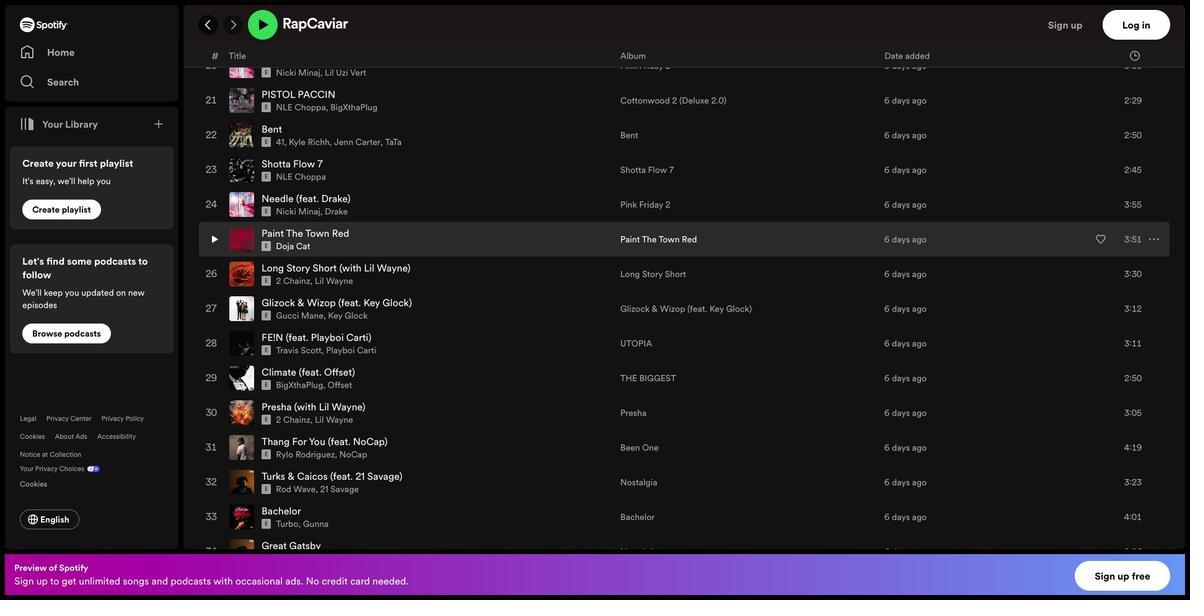 Task type: vqa. For each thing, say whether or not it's contained in the screenshot.


Task type: locate. For each thing, give the bounding box(es) containing it.
2:50
[[1125, 129, 1142, 142], [1125, 372, 1142, 385]]

0 vertical spatial nostalgia
[[621, 476, 658, 489]]

ago
[[913, 60, 927, 72], [913, 94, 927, 107], [913, 129, 927, 142], [913, 164, 927, 176], [913, 199, 927, 211], [913, 233, 927, 246], [913, 268, 927, 280], [913, 303, 927, 315], [913, 337, 927, 350], [913, 372, 927, 385], [913, 407, 927, 419], [913, 442, 927, 454], [913, 476, 927, 489], [913, 511, 927, 523], [913, 546, 927, 558]]

you inside let's find some podcasts to follow we'll keep you updated on new episodes
[[65, 286, 79, 299]]

paint inside paint the town red e
[[262, 226, 284, 240]]

short for long story short (with lil wayne) e
[[313, 261, 337, 275]]

0 vertical spatial wayne
[[326, 275, 353, 287]]

1 horizontal spatial long
[[621, 268, 640, 280]]

town
[[305, 226, 330, 240], [659, 233, 680, 246]]

& for glizock & wizop (feat. key glock)
[[298, 296, 305, 310]]

0 vertical spatial to
[[138, 254, 148, 268]]

nicki minaj link up pistol paccin link
[[276, 66, 320, 79]]

1 nicki minaj link from the top
[[276, 66, 320, 79]]

to left get
[[50, 574, 59, 588]]

flow inside shotta flow 7 e
[[293, 157, 315, 171]]

3:12
[[1125, 303, 1142, 315]]

bent e
[[262, 122, 282, 146]]

up for sign up free
[[1118, 569, 1130, 583]]

1 horizontal spatial sign
[[1048, 18, 1069, 32]]

& inside turks & caicos (feat. 21 savage) e
[[288, 470, 295, 483]]

,
[[320, 66, 323, 79], [326, 101, 328, 114], [284, 136, 287, 148], [330, 136, 332, 148], [381, 136, 383, 148], [320, 205, 323, 218], [310, 275, 313, 287], [324, 310, 326, 322], [322, 344, 324, 357], [323, 379, 326, 391], [310, 414, 313, 426], [335, 448, 337, 461], [316, 483, 318, 496], [299, 518, 301, 530]]

red
[[332, 226, 349, 240], [682, 233, 697, 246]]

explicit element inside paint the town red cell
[[262, 241, 271, 251]]

scott up climate (feat. offset) 'link'
[[301, 344, 322, 357]]

9 6 from the top
[[885, 337, 890, 350]]

bent down cottonwood
[[621, 129, 639, 142]]

1 vertical spatial minaj
[[298, 205, 320, 218]]

ago for bent
[[913, 129, 927, 142]]

up inside button
[[1118, 569, 1130, 583]]

fe!n (feat. playboi carti) link
[[262, 331, 372, 344]]

spotify image
[[20, 17, 68, 32]]

1 vertical spatial nle
[[276, 171, 293, 183]]

& for turks & caicos (feat. 21 savage)
[[288, 470, 295, 483]]

ago for turks & caicos (feat. 21 savage)
[[913, 476, 927, 489]]

1 nle from the top
[[276, 101, 293, 114]]

3:51
[[1125, 233, 1142, 246]]

pistol paccin e
[[262, 88, 336, 111]]

1 wayne from the top
[[326, 275, 353, 287]]

long for long story short (with lil wayne) e
[[262, 261, 284, 275]]

create inside button
[[32, 203, 60, 216]]

0 vertical spatial nicki
[[276, 66, 296, 79]]

2 nicki minaj link from the top
[[276, 205, 320, 218]]

explicit element inside fe!n (feat. playboi carti) cell
[[262, 346, 271, 355]]

1 horizontal spatial to
[[138, 254, 148, 268]]

lil up glock
[[364, 261, 374, 275]]

3:11
[[1125, 337, 1142, 350]]

create inside create your first playlist it's easy, we'll help you
[[22, 156, 54, 170]]

11 ago from the top
[[913, 407, 927, 419]]

pink friday 2 link up cottonwood
[[621, 60, 671, 72]]

e inside shotta flow 7 e
[[265, 173, 268, 181]]

cell
[[210, 0, 220, 13], [621, 0, 875, 13], [885, 0, 1075, 13], [1085, 0, 1160, 13], [621, 14, 875, 48], [885, 14, 1075, 48]]

2 chainz link up for
[[276, 414, 310, 426]]

0 vertical spatial minaj
[[298, 66, 320, 79]]

main element
[[5, 5, 179, 549]]

4:01
[[1125, 511, 1142, 523]]

flow
[[293, 157, 315, 171], [648, 164, 667, 176]]

lil inside everybody (feat. lil uzi vert) e
[[337, 53, 347, 66]]

occasional
[[235, 574, 283, 588]]

0 horizontal spatial sign
[[14, 574, 34, 588]]

scott inside i know ? cell
[[301, 32, 322, 44]]

create up easy,
[[22, 156, 54, 170]]

bent inside cell
[[262, 122, 282, 136]]

5 days from the top
[[892, 199, 910, 211]]

nicki inside everybody (feat. lil uzi vert) cell
[[276, 66, 296, 79]]

6 for bent
[[885, 129, 890, 142]]

pink down shotta flow 7
[[621, 199, 637, 211]]

6 days ago for fe!n (feat. playboi carti)
[[885, 337, 927, 350]]

minaj inside 'needle (feat. drake)' cell
[[298, 205, 320, 218]]

, inside glizock & wizop (feat. key glock) cell
[[324, 310, 326, 322]]

explicit element for fe!n
[[262, 346, 271, 355]]

shotta for shotta flow 7 e
[[262, 157, 291, 171]]

2 nostalgia link from the top
[[621, 546, 658, 558]]

short up glizock & wizop (feat. key glock)
[[665, 268, 686, 280]]

bachelor inside cell
[[262, 504, 301, 518]]

0 vertical spatial cookies link
[[20, 432, 45, 442]]

6 for turks & caicos (feat. 21 savage)
[[885, 476, 890, 489]]

41 , kyle richh , jenn carter , tata
[[276, 136, 402, 148]]

8 6 from the top
[[885, 303, 890, 315]]

you right keep
[[65, 286, 79, 299]]

6 days ago for glizock & wizop (feat. key glock)
[[885, 303, 927, 315]]

1 cookies from the top
[[20, 432, 45, 442]]

minaj
[[298, 66, 320, 79], [298, 205, 320, 218]]

6 days ago for long story short (with lil wayne)
[[885, 268, 927, 280]]

choppa
[[295, 101, 326, 114], [295, 171, 326, 183]]

3 6 days ago from the top
[[885, 129, 927, 142]]

1 horizontal spatial glock)
[[726, 303, 752, 315]]

bigxthaplug link up 'presha (with lil wayne)' link
[[276, 379, 323, 391]]

bent for bent e
[[262, 122, 282, 136]]

13 explicit element from the top
[[262, 415, 271, 425]]

presha inside presha (with lil wayne) e
[[262, 400, 292, 414]]

great gatsby link
[[262, 539, 321, 553]]

let's
[[22, 254, 44, 268]]

5 ago from the top
[[913, 199, 927, 211]]

uzi inside everybody (feat. lil uzi vert) e
[[350, 53, 364, 66]]

bachelor link inside cell
[[262, 504, 301, 518]]

9 explicit element from the top
[[262, 276, 271, 286]]

0 horizontal spatial story
[[287, 261, 310, 275]]

explicit element inside pistol paccin cell
[[262, 102, 271, 112]]

short down paint the town red e
[[313, 261, 337, 275]]

savage
[[331, 483, 359, 496]]

7 inside shotta flow 7 e
[[317, 157, 323, 171]]

lil wayne link up glizock & wizop (feat. key glock) e
[[315, 275, 353, 287]]

carti)
[[346, 331, 372, 344]]

1 e from the top
[[265, 34, 268, 42]]

pink friday 2 for needle (feat. drake)
[[621, 199, 671, 211]]

0 horizontal spatial (with
[[294, 400, 317, 414]]

3:00 cell
[[1085, 49, 1160, 83]]

13 ago from the top
[[913, 476, 927, 489]]

nicki minaj link for needle
[[276, 205, 320, 218]]

0 vertical spatial pink friday 2 link
[[621, 60, 671, 72]]

nostalgia for first nostalgia link
[[621, 476, 658, 489]]

first
[[79, 156, 98, 170]]

playlist right 'first'
[[100, 156, 133, 170]]

, inside pistol paccin cell
[[326, 101, 328, 114]]

0 horizontal spatial 7
[[317, 157, 323, 171]]

e inside climate (feat. offset) e
[[265, 381, 268, 389]]

explicit element for i
[[262, 33, 271, 43]]

1 horizontal spatial shotta flow 7 link
[[621, 164, 674, 176]]

bachelor cell
[[229, 501, 611, 534]]

1 horizontal spatial red
[[682, 233, 697, 246]]

ago for presha (with lil wayne)
[[913, 407, 927, 419]]

lil down "bigxthaplug , offset"
[[319, 400, 329, 414]]

16 explicit element from the top
[[262, 519, 271, 529]]

long down doja
[[262, 261, 284, 275]]

2 e from the top
[[265, 69, 268, 76]]

(with up glizock & wizop (feat. key glock) e
[[339, 261, 362, 275]]

explicit element inside bachelor cell
[[262, 519, 271, 529]]

0 vertical spatial nicki minaj link
[[276, 66, 320, 79]]

notice at collection
[[20, 450, 81, 459]]

up inside button
[[1071, 18, 1083, 32]]

wayne for wayne)
[[326, 414, 353, 426]]

1 vertical spatial nostalgia link
[[621, 546, 658, 558]]

11 e from the top
[[265, 381, 268, 389]]

7 ago from the top
[[913, 268, 927, 280]]

bigxthaplug up 'presha (with lil wayne)' link
[[276, 379, 323, 391]]

privacy down at
[[35, 464, 58, 474]]

2 vertical spatial podcasts
[[171, 574, 211, 588]]

8 6 days ago from the top
[[885, 303, 927, 315]]

0 horizontal spatial glock)
[[383, 296, 412, 310]]

8 e from the top
[[265, 277, 268, 285]]

bent left kyle
[[262, 122, 282, 136]]

days for needle (feat. drake)
[[892, 199, 910, 211]]

1 pink friday 2 link from the top
[[621, 60, 671, 72]]

cookies down your privacy choices button
[[20, 479, 47, 489]]

0 vertical spatial 2 chainz link
[[276, 275, 310, 287]]

3 days from the top
[[892, 129, 910, 142]]

2:26 cell
[[1085, 535, 1160, 569]]

2 6 from the top
[[885, 94, 890, 107]]

2:50 for climate (feat. offset)
[[1125, 372, 1142, 385]]

e inside i know ? e
[[265, 34, 268, 42]]

wayne inside cell
[[326, 414, 353, 426]]

pink friday 2 link down shotta flow 7
[[621, 199, 671, 211]]

pink up cottonwood
[[621, 60, 637, 72]]

lil left "vert"
[[337, 53, 347, 66]]

cookies link up the "notice"
[[20, 432, 45, 442]]

your down the "notice"
[[20, 464, 34, 474]]

days for turks & caicos (feat. 21 savage)
[[892, 476, 910, 489]]

0 horizontal spatial glizock
[[262, 296, 295, 310]]

0 horizontal spatial town
[[305, 226, 330, 240]]

bigxthaplug link up the jenn carter link
[[331, 101, 378, 114]]

2 6 days ago from the top
[[885, 94, 927, 107]]

everybody
[[262, 53, 309, 66]]

choppa inside shotta flow 7 cell
[[295, 171, 326, 183]]

0 horizontal spatial short
[[313, 261, 337, 275]]

, inside 'needle (feat. drake)' cell
[[320, 205, 323, 218]]

you for first
[[96, 175, 111, 187]]

uzi left vert)
[[350, 53, 364, 66]]

, inside thang for you (feat. nocap) cell
[[335, 448, 337, 461]]

get
[[62, 574, 76, 588]]

e inside paint the town red e
[[265, 243, 268, 250]]

doja
[[276, 240, 294, 253]]

1 vertical spatial nicki
[[276, 205, 296, 218]]

4:19
[[1125, 442, 1142, 454]]

explicit element inside thang for you (feat. nocap) cell
[[262, 450, 271, 460]]

1 travis from the top
[[276, 32, 299, 44]]

podcasts up the on at the top of page
[[94, 254, 136, 268]]

english
[[40, 513, 69, 526]]

travis up climate
[[276, 344, 299, 357]]

cookies up the "notice"
[[20, 432, 45, 442]]

playlist down help
[[62, 203, 91, 216]]

needle
[[262, 192, 294, 205]]

legal link
[[20, 414, 36, 424]]

explicit element
[[262, 0, 271, 8], [262, 33, 271, 43], [262, 68, 271, 78], [262, 102, 271, 112], [262, 137, 271, 147], [262, 172, 271, 182], [262, 207, 271, 217], [262, 241, 271, 251], [262, 276, 271, 286], [262, 311, 271, 321], [262, 346, 271, 355], [262, 380, 271, 390], [262, 415, 271, 425], [262, 450, 271, 460], [262, 484, 271, 494], [262, 519, 271, 529]]

ads
[[75, 432, 87, 442]]

paint the town red link up long story short link
[[621, 233, 697, 246]]

town up long story short link
[[659, 233, 680, 246]]

1 nicki from the top
[[276, 66, 296, 79]]

wayne up glizock & wizop (feat. key glock) e
[[326, 275, 353, 287]]

the biggest link
[[621, 372, 676, 385]]

nicki up 'pistol'
[[276, 66, 296, 79]]

playboi
[[311, 331, 344, 344], [326, 344, 355, 357]]

2 chainz link for story
[[276, 275, 310, 287]]

presha
[[262, 400, 292, 414], [621, 407, 647, 419]]

0 horizontal spatial paint
[[262, 226, 284, 240]]

sign for sign up
[[1048, 18, 1069, 32]]

1 choppa from the top
[[295, 101, 326, 114]]

12 explicit element from the top
[[262, 380, 271, 390]]

town down the nicki minaj , drake at the left top of the page
[[305, 226, 330, 240]]

let's find some podcasts to follow we'll keep you updated on new episodes
[[22, 254, 148, 311]]

notice
[[20, 450, 40, 459]]

wayne up thang for you (feat. nocap) link
[[326, 414, 353, 426]]

2 chainz , lil wayne up you
[[276, 414, 353, 426]]

12 e from the top
[[265, 416, 268, 424]]

e
[[265, 34, 268, 42], [265, 69, 268, 76], [265, 104, 268, 111], [265, 138, 268, 146], [265, 173, 268, 181], [265, 208, 268, 215], [265, 243, 268, 250], [265, 277, 268, 285], [265, 312, 268, 319], [265, 347, 268, 354], [265, 381, 268, 389], [265, 416, 268, 424], [265, 451, 268, 458], [265, 486, 268, 493], [265, 520, 268, 528]]

glock) for glizock & wizop (feat. key glock) e
[[383, 296, 412, 310]]

fe!n (feat. playboi carti) e
[[262, 331, 372, 354]]

nicki minaj link inside everybody (feat. lil uzi vert) cell
[[276, 66, 320, 79]]

2 chainz , lil wayne up glizock & wizop (feat. key glock) e
[[276, 275, 353, 287]]

2 scott from the top
[[301, 344, 322, 357]]

bigxthaplug up the jenn carter link
[[331, 101, 378, 114]]

choppa inside pistol paccin cell
[[295, 101, 326, 114]]

pink friday 2 link for needle (feat. drake)
[[621, 199, 671, 211]]

0 horizontal spatial bent
[[262, 122, 282, 136]]

know
[[267, 18, 299, 32]]

0 horizontal spatial bachelor link
[[262, 504, 301, 518]]

rapcaviar
[[283, 17, 348, 32]]

podcasts right browse
[[64, 327, 101, 340]]

41 link
[[276, 136, 284, 148]]

everybody (feat. lil uzi vert) e
[[262, 53, 387, 76]]

13 days from the top
[[892, 476, 910, 489]]

1 nostalgia from the top
[[621, 476, 658, 489]]

explicit element for paint
[[262, 241, 271, 251]]

bent link down cottonwood
[[621, 129, 639, 142]]

i know ? cell
[[229, 14, 611, 48]]

1 horizontal spatial &
[[298, 296, 305, 310]]

0 vertical spatial travis
[[276, 32, 299, 44]]

days for everybody (feat. lil uzi vert)
[[892, 60, 910, 72]]

2 chainz , lil wayne
[[276, 275, 353, 287], [276, 414, 353, 426]]

days for paint the town red
[[892, 233, 910, 246]]

bent cell
[[229, 119, 611, 152]]

10 ago from the top
[[913, 372, 927, 385]]

14 6 from the top
[[885, 511, 890, 523]]

2 chainz link down doja cat
[[276, 275, 310, 287]]

10 6 from the top
[[885, 372, 890, 385]]

2 pink friday 2 from the top
[[621, 199, 671, 211]]

travis scott
[[276, 32, 322, 44]]

nostalgia for second nostalgia link from the top of the page
[[621, 546, 658, 558]]

1 vertical spatial playlist
[[62, 203, 91, 216]]

nicki up paint the town red e
[[276, 205, 296, 218]]

1 vertical spatial chainz
[[283, 414, 310, 426]]

wayne) down "offset" link
[[332, 400, 366, 414]]

presha up thang
[[262, 400, 292, 414]]

explicit element inside shotta flow 7 cell
[[262, 172, 271, 182]]

1 vertical spatial cookies
[[20, 479, 47, 489]]

1 horizontal spatial (with
[[339, 261, 362, 275]]

0 horizontal spatial uzi
[[336, 66, 348, 79]]

2 chainz , lil wayne inside long story short (with lil wayne) 'cell'
[[276, 275, 353, 287]]

1 horizontal spatial playlist
[[100, 156, 133, 170]]

bent link
[[262, 122, 282, 136], [621, 129, 639, 142]]

6 ago from the top
[[913, 233, 927, 246]]

up left of
[[36, 574, 48, 588]]

explicit element for thang
[[262, 450, 271, 460]]

wayne) down paint the town red cell
[[377, 261, 411, 275]]

2:50 up 3:05
[[1125, 372, 1142, 385]]

10 6 days ago from the top
[[885, 372, 927, 385]]

0 horizontal spatial glizock & wizop (feat. key glock) link
[[262, 296, 412, 310]]

explicit element for glizock
[[262, 311, 271, 321]]

3 ago from the top
[[913, 129, 927, 142]]

1 vertical spatial 2 chainz link
[[276, 414, 310, 426]]

red down "drake" link
[[332, 226, 349, 240]]

short inside long story short (with lil wayne) e
[[313, 261, 337, 275]]

0 horizontal spatial bigxthaplug
[[276, 379, 323, 391]]

spotify
[[59, 562, 88, 574]]

2 lil wayne link from the top
[[315, 414, 353, 426]]

bigxthaplug
[[331, 101, 378, 114], [276, 379, 323, 391]]

6 for long story short (with lil wayne)
[[885, 268, 890, 280]]

21
[[356, 470, 365, 483], [320, 483, 328, 496]]

1 vertical spatial scott
[[301, 344, 322, 357]]

nicki minaj link up paint the town red e
[[276, 205, 320, 218]]

glizock up fe!n
[[262, 296, 295, 310]]

1 horizontal spatial story
[[642, 268, 663, 280]]

up inside 'preview of spotify sign up to get unlimited songs and podcasts with occasional ads. no credit card needed.'
[[36, 574, 48, 588]]

0 vertical spatial 2 chainz , lil wayne
[[276, 275, 353, 287]]

4 explicit element from the top
[[262, 102, 271, 112]]

accessibility link
[[97, 432, 136, 442]]

your left library
[[42, 117, 63, 131]]

nicki minaj link for everybody
[[276, 66, 320, 79]]

1 horizontal spatial the
[[642, 233, 657, 246]]

0 horizontal spatial playlist
[[62, 203, 91, 216]]

2 horizontal spatial key
[[710, 303, 724, 315]]

scott
[[301, 32, 322, 44], [301, 344, 322, 357]]

1 vertical spatial your
[[20, 464, 34, 474]]

wayne) inside long story short (with lil wayne) e
[[377, 261, 411, 275]]

1 chainz from the top
[[283, 275, 310, 287]]

your privacy choices button
[[20, 464, 84, 474]]

1 vertical spatial 2 chainz , lil wayne
[[276, 414, 353, 426]]

cookies link down your privacy choices
[[20, 476, 57, 490]]

1 horizontal spatial town
[[659, 233, 680, 246]]

minaj up the paccin
[[298, 66, 320, 79]]

the for paint the town red e
[[286, 226, 303, 240]]

5 explicit element from the top
[[262, 137, 271, 147]]

rod wave link
[[276, 483, 316, 496]]

2 horizontal spatial up
[[1118, 569, 1130, 583]]

7 for shotta flow 7
[[669, 164, 674, 176]]

pink friday 2 up cottonwood
[[621, 60, 671, 72]]

2 cookies from the top
[[20, 479, 47, 489]]

paint up long story short link
[[621, 233, 640, 246]]

1 vertical spatial 2:50
[[1125, 372, 1142, 385]]

scott up everybody (feat. lil uzi vert) link
[[301, 32, 322, 44]]

& inside glizock & wizop (feat. key glock) e
[[298, 296, 305, 310]]

uzi left "vert"
[[336, 66, 348, 79]]

presha up been at right
[[621, 407, 647, 419]]

glizock & wizop (feat. key glock) cell
[[229, 292, 611, 326]]

notice at collection link
[[20, 450, 81, 459]]

1 horizontal spatial paint
[[621, 233, 640, 246]]

lil wayne link for short
[[315, 275, 353, 287]]

town inside paint the town red e
[[305, 226, 330, 240]]

0 vertical spatial create
[[22, 156, 54, 170]]

1 horizontal spatial bigxthaplug link
[[331, 101, 378, 114]]

key glock link
[[328, 310, 368, 322]]

0 vertical spatial chainz
[[283, 275, 310, 287]]

1 2:50 from the top
[[1125, 129, 1142, 142]]

3 explicit element from the top
[[262, 68, 271, 78]]

2 choppa from the top
[[295, 171, 326, 183]]

podcasts
[[94, 254, 136, 268], [64, 327, 101, 340], [171, 574, 211, 588]]

10 e from the top
[[265, 347, 268, 354]]

15 explicit element from the top
[[262, 484, 271, 494]]

11 explicit element from the top
[[262, 346, 271, 355]]

explicit element inside i know ? cell
[[262, 33, 271, 43]]

nle inside shotta flow 7 cell
[[276, 171, 293, 183]]

2 pink from the top
[[621, 199, 637, 211]]

1 2 chainz , lil wayne from the top
[[276, 275, 353, 287]]

0 vertical spatial nle
[[276, 101, 293, 114]]

13 e from the top
[[265, 451, 268, 458]]

podcasts inside "link"
[[64, 327, 101, 340]]

your inside button
[[42, 117, 63, 131]]

bent link left kyle
[[262, 122, 282, 136]]

1 friday from the top
[[640, 60, 663, 72]]

ago for climate (feat. offset)
[[913, 372, 927, 385]]

0 vertical spatial cookies
[[20, 432, 45, 442]]

6 days ago for presha (with lil wayne)
[[885, 407, 927, 419]]

2 cookies link from the top
[[20, 476, 57, 490]]

explicit element inside turks & caicos (feat. 21 savage) cell
[[262, 484, 271, 494]]

glock) inside glizock & wizop (feat. key glock) e
[[383, 296, 412, 310]]

paint the town red link down the nicki minaj , drake at the left top of the page
[[262, 226, 349, 240]]

shotta
[[262, 157, 291, 171], [621, 164, 646, 176]]

nle up bent e
[[276, 101, 293, 114]]

0 horizontal spatial wizop
[[307, 296, 336, 310]]

6 days ago for bachelor
[[885, 511, 927, 523]]

been
[[621, 442, 640, 454]]

0 vertical spatial pink friday 2
[[621, 60, 671, 72]]

2 2:50 from the top
[[1125, 372, 1142, 385]]

14 e from the top
[[265, 486, 268, 493]]

2 up paint the town red
[[666, 199, 671, 211]]

e inside pistol paccin e
[[265, 104, 268, 111]]

we'll
[[57, 175, 75, 187]]

14 days from the top
[[892, 511, 910, 523]]

short for long story short
[[665, 268, 686, 280]]

up left log at right
[[1071, 18, 1083, 32]]

friday down shotta flow 7
[[640, 199, 663, 211]]

0 horizontal spatial you
[[65, 286, 79, 299]]

1 horizontal spatial bachelor link
[[621, 511, 655, 523]]

3:05
[[1125, 407, 1142, 419]]

1 6 from the top
[[885, 60, 890, 72]]

2 up thang
[[276, 414, 281, 426]]

travis scott , playboi carti
[[276, 344, 376, 357]]

nle for nle choppa , bigxthaplug
[[276, 101, 293, 114]]

savage)
[[367, 470, 403, 483]]

6 for presha (with lil wayne)
[[885, 407, 890, 419]]

playboi down gucci mane , key glock
[[311, 331, 344, 344]]

scott inside fe!n (feat. playboi carti) cell
[[301, 344, 322, 357]]

7 6 days ago from the top
[[885, 268, 927, 280]]

create down easy,
[[32, 203, 60, 216]]

glizock up 'utopia' link
[[621, 303, 650, 315]]

nle up needle
[[276, 171, 293, 183]]

7 e from the top
[[265, 243, 268, 250]]

sign up free button
[[1075, 561, 1171, 591]]

8 explicit element from the top
[[262, 241, 271, 251]]

wizop inside glizock & wizop (feat. key glock) e
[[307, 296, 336, 310]]

6 days ago for turks & caicos (feat. 21 savage)
[[885, 476, 927, 489]]

2 2 chainz link from the top
[[276, 414, 310, 426]]

0 vertical spatial playlist
[[100, 156, 133, 170]]

1 vertical spatial travis scott link
[[276, 344, 322, 357]]

your for your privacy choices
[[20, 464, 34, 474]]

explicit element for needle
[[262, 207, 271, 217]]

3 e from the top
[[265, 104, 268, 111]]

to up the new
[[138, 254, 148, 268]]

1 vertical spatial wayne)
[[332, 400, 366, 414]]

(feat. inside climate (feat. offset) e
[[299, 365, 322, 379]]

1 pink from the top
[[621, 60, 637, 72]]

6 for thang for you (feat. nocap)
[[885, 442, 890, 454]]

nle choppa
[[276, 171, 326, 183]]

(feat. inside fe!n (feat. playboi carti) e
[[286, 331, 309, 344]]

6 days ago for paint the town red
[[885, 233, 927, 246]]

1 horizontal spatial wizop
[[660, 303, 686, 315]]

minaj for everybody
[[298, 66, 320, 79]]

6 for bachelor
[[885, 511, 890, 523]]

privacy up accessibility
[[102, 414, 124, 424]]

travis left ?
[[276, 32, 299, 44]]

paint the town red
[[621, 233, 697, 246]]

e inside needle (feat. drake) e
[[265, 208, 268, 215]]

0 vertical spatial you
[[96, 175, 111, 187]]

chainz inside presha (with lil wayne) cell
[[283, 414, 310, 426]]

1 6 days ago from the top
[[885, 60, 927, 72]]

long for long story short
[[621, 268, 640, 280]]

1 vertical spatial create
[[32, 203, 60, 216]]

paint left cat
[[262, 226, 284, 240]]

1 vertical spatial to
[[50, 574, 59, 588]]

and
[[152, 574, 168, 588]]

friday up cottonwood
[[640, 60, 663, 72]]

rod
[[276, 483, 291, 496]]

6 explicit element from the top
[[262, 172, 271, 182]]

(feat. inside turks & caicos (feat. 21 savage) e
[[330, 470, 353, 483]]

0 vertical spatial scott
[[301, 32, 322, 44]]

(feat. inside everybody (feat. lil uzi vert) e
[[312, 53, 334, 66]]

chainz up gucci mane link
[[283, 275, 310, 287]]

(feat. inside thang for you (feat. nocap) e
[[328, 435, 351, 448]]

explicit element inside bent cell
[[262, 137, 271, 147]]

privacy for privacy center
[[46, 414, 69, 424]]

0 horizontal spatial bachelor
[[262, 504, 301, 518]]

1 vertical spatial choppa
[[295, 171, 326, 183]]

1 vertical spatial bigxthaplug
[[276, 379, 323, 391]]

up for sign up
[[1071, 18, 1083, 32]]

6 6 from the top
[[885, 233, 890, 246]]

you inside create your first playlist it's easy, we'll help you
[[96, 175, 111, 187]]

turbo link
[[276, 518, 299, 530]]

long down paint the town red
[[621, 268, 640, 280]]

bachelor for bachelor
[[621, 511, 655, 523]]

explicit element inside climate (feat. offset) cell
[[262, 380, 271, 390]]

0 vertical spatial 2:50
[[1125, 129, 1142, 142]]

2 chainz , lil wayne inside presha (with lil wayne) cell
[[276, 414, 353, 426]]

4 ago from the top
[[913, 164, 927, 176]]

7 days from the top
[[892, 268, 910, 280]]

(with down "bigxthaplug , offset"
[[294, 400, 317, 414]]

story down cat
[[287, 261, 310, 275]]

ago for fe!n (feat. playboi carti)
[[913, 337, 927, 350]]

story down paint the town red
[[642, 268, 663, 280]]

to inside 'preview of spotify sign up to get unlimited songs and podcasts with occasional ads. no credit card needed.'
[[50, 574, 59, 588]]

0 vertical spatial wayne)
[[377, 261, 411, 275]]

go back image
[[203, 20, 213, 30]]

travis inside i know ? cell
[[276, 32, 299, 44]]

9 ago from the top
[[913, 337, 927, 350]]

explicit element for everybody
[[262, 68, 271, 78]]

0 horizontal spatial presha
[[262, 400, 292, 414]]

(feat. inside needle (feat. drake) e
[[296, 192, 319, 205]]

key for glizock & wizop (feat. key glock) e
[[364, 296, 380, 310]]

11 6 from the top
[[885, 407, 890, 419]]

to
[[138, 254, 148, 268], [50, 574, 59, 588]]

sign inside 'preview of spotify sign up to get unlimited songs and podcasts with occasional ads. no credit card needed.'
[[14, 574, 34, 588]]

1 ago from the top
[[913, 60, 927, 72]]

presha (with lil wayne) e
[[262, 400, 366, 424]]

1 vertical spatial lil wayne link
[[315, 414, 353, 426]]

ago for shotta flow 7
[[913, 164, 927, 176]]

privacy up about
[[46, 414, 69, 424]]

0 horizontal spatial red
[[332, 226, 349, 240]]

1 vertical spatial nle choppa link
[[276, 171, 326, 183]]

go forward image
[[228, 20, 238, 30]]

14 ago from the top
[[913, 511, 927, 523]]

rylo rodriguez , nocap
[[276, 448, 367, 461]]

pink friday 2 link for everybody (feat. lil uzi vert)
[[621, 60, 671, 72]]

1 2 chainz link from the top
[[276, 275, 310, 287]]

presha (with lil wayne) cell
[[229, 396, 611, 430]]

1 vertical spatial travis
[[276, 344, 299, 357]]

nicki minaj link inside 'needle (feat. drake)' cell
[[276, 205, 320, 218]]

at
[[42, 450, 48, 459]]

minaj up paint the town red e
[[298, 205, 320, 218]]

7 6 from the top
[[885, 268, 890, 280]]

e inside long story short (with lil wayne) e
[[265, 277, 268, 285]]

0 horizontal spatial your
[[20, 464, 34, 474]]

6 for everybody (feat. lil uzi vert)
[[885, 60, 890, 72]]

chainz up for
[[283, 414, 310, 426]]

2 friday from the top
[[640, 199, 663, 211]]

0 vertical spatial lil wayne link
[[315, 275, 353, 287]]

glizock for glizock & wizop (feat. key glock)
[[621, 303, 650, 315]]

pink friday 2 down shotta flow 7
[[621, 199, 671, 211]]

short
[[313, 261, 337, 275], [665, 268, 686, 280]]

1 horizontal spatial shotta
[[621, 164, 646, 176]]

explicit element for presha
[[262, 415, 271, 425]]

lil wayne link up thang for you (feat. nocap) link
[[315, 414, 353, 426]]

4 6 days ago from the top
[[885, 164, 927, 176]]

red up long story short link
[[682, 233, 697, 246]]

1 minaj from the top
[[298, 66, 320, 79]]

0 vertical spatial choppa
[[295, 101, 326, 114]]

key inside glizock & wizop (feat. key glock) e
[[364, 296, 380, 310]]

1 vertical spatial wayne
[[326, 414, 353, 426]]

10 days from the top
[[892, 372, 910, 385]]

2 days from the top
[[892, 94, 910, 107]]

wizop for glizock & wizop (feat. key glock) e
[[307, 296, 336, 310]]

podcasts right and
[[171, 574, 211, 588]]

story inside long story short (with lil wayne) e
[[287, 261, 310, 275]]

explicit element inside 'needle (feat. drake)' cell
[[262, 207, 271, 217]]

5 6 from the top
[[885, 199, 890, 211]]

2 chainz , lil wayne for lil
[[276, 414, 353, 426]]

sign inside button
[[1048, 18, 1069, 32]]

some
[[67, 254, 92, 268]]

you right help
[[96, 175, 111, 187]]

the for paint the town red
[[642, 233, 657, 246]]

red for paint the town red e
[[332, 226, 349, 240]]

1 days from the top
[[892, 60, 910, 72]]

10 explicit element from the top
[[262, 311, 271, 321]]

0 vertical spatial (with
[[339, 261, 362, 275]]

1 horizontal spatial bigxthaplug
[[331, 101, 378, 114]]

create playlist
[[32, 203, 91, 216]]

1 vertical spatial pink friday 2
[[621, 199, 671, 211]]

2 chainz from the top
[[283, 414, 310, 426]]

2 ago from the top
[[913, 94, 927, 107]]

days for climate (feat. offset)
[[892, 372, 910, 385]]

1 horizontal spatial flow
[[648, 164, 667, 176]]

2:50 up 2:45
[[1125, 129, 1142, 142]]

13 6 from the top
[[885, 476, 890, 489]]

nle for nle choppa
[[276, 171, 293, 183]]

9 days from the top
[[892, 337, 910, 350]]

12 days from the top
[[892, 442, 910, 454]]

privacy
[[46, 414, 69, 424], [102, 414, 124, 424], [35, 464, 58, 474]]

fe!n (feat. playboi carti) cell
[[229, 327, 611, 360]]

playboi inside fe!n (feat. playboi carti) e
[[311, 331, 344, 344]]

drake link
[[325, 205, 348, 218]]

up left free
[[1118, 569, 1130, 583]]

2 down doja
[[276, 275, 281, 287]]

1 horizontal spatial you
[[96, 175, 111, 187]]

1 horizontal spatial uzi
[[350, 53, 364, 66]]

your privacy choices
[[20, 464, 84, 474]]

4 days from the top
[[892, 164, 910, 176]]

travis for travis scott , playboi carti
[[276, 344, 299, 357]]

nle inside pistol paccin cell
[[276, 101, 293, 114]]

0 vertical spatial friday
[[640, 60, 663, 72]]

top bar and user menu element
[[184, 5, 1186, 45]]

0 horizontal spatial long
[[262, 261, 284, 275]]

7 explicit element from the top
[[262, 207, 271, 217]]

explicit element inside glizock & wizop (feat. key glock) cell
[[262, 311, 271, 321]]



Task type: describe. For each thing, give the bounding box(es) containing it.
6 for climate (feat. offset)
[[885, 372, 890, 385]]

climate (feat. offset) e
[[262, 365, 355, 389]]

flow for shotta flow 7 e
[[293, 157, 315, 171]]

3:51 cell
[[1085, 223, 1160, 256]]

2 inside long story short (with lil wayne) 'cell'
[[276, 275, 281, 287]]

, inside turks & caicos (feat. 21 savage) cell
[[316, 483, 318, 496]]

2 left (deluxe
[[672, 94, 677, 107]]

6 days ago for climate (feat. offset)
[[885, 372, 927, 385]]

presha for presha (with lil wayne) e
[[262, 400, 292, 414]]

shotta flow 7 cell
[[229, 153, 611, 187]]

e inside thang for you (feat. nocap) e
[[265, 451, 268, 458]]

6 days ago for needle (feat. drake)
[[885, 199, 927, 211]]

credit
[[322, 574, 348, 588]]

6 for needle (feat. drake)
[[885, 199, 890, 211]]

in
[[1142, 18, 1151, 32]]

# column header
[[212, 45, 219, 66]]

, inside climate (feat. offset) cell
[[323, 379, 326, 391]]

lil up glizock & wizop (feat. key glock) e
[[315, 275, 324, 287]]

explicit element for shotta
[[262, 172, 271, 182]]

explicit element for climate
[[262, 380, 271, 390]]

pistol paccin cell
[[229, 84, 611, 117]]

?
[[302, 18, 307, 32]]

about ads link
[[55, 432, 87, 442]]

cookies for 2nd cookies link
[[20, 479, 47, 489]]

story for long story short (with lil wayne) e
[[287, 261, 310, 275]]

15 ago from the top
[[913, 546, 927, 558]]

album
[[621, 49, 646, 62]]

2 horizontal spatial &
[[652, 303, 658, 315]]

e inside glizock & wizop (feat. key glock) e
[[265, 312, 268, 319]]

needle (feat. drake) e
[[262, 192, 351, 215]]

kyle
[[289, 136, 306, 148]]

create for playlist
[[32, 203, 60, 216]]

sign for sign up free
[[1095, 569, 1116, 583]]

duration image
[[1130, 51, 1140, 60]]

turks
[[262, 470, 285, 483]]

2:26
[[1125, 546, 1142, 558]]

1 nle choppa link from the top
[[276, 101, 326, 114]]

california consumer privacy act (ccpa) opt-out icon image
[[84, 464, 100, 476]]

lil up you
[[315, 414, 324, 426]]

privacy for privacy policy
[[102, 414, 124, 424]]

lil inside long story short (with lil wayne) e
[[364, 261, 374, 275]]

days for shotta flow 7
[[892, 164, 910, 176]]

days for bent
[[892, 129, 910, 142]]

one
[[642, 442, 659, 454]]

days for bachelor
[[892, 511, 910, 523]]

cottonwood 2 (deluxe 2.0) link
[[621, 94, 727, 107]]

duration element
[[1130, 51, 1140, 60]]

(feat. inside glizock & wizop (feat. key glock) e
[[338, 296, 361, 310]]

library
[[65, 117, 98, 131]]

find
[[46, 254, 65, 268]]

title
[[229, 49, 246, 62]]

jenn
[[334, 136, 353, 148]]

2 inside presha (with lil wayne) cell
[[276, 414, 281, 426]]

turks & caicos (feat. 21 savage) cell
[[229, 466, 611, 499]]

log in button
[[1103, 10, 1171, 40]]

e inside presha (with lil wayne) e
[[265, 416, 268, 424]]

lil inside presha (with lil wayne) e
[[319, 400, 329, 414]]

gunna
[[303, 518, 329, 530]]

nicki for everybody
[[276, 66, 296, 79]]

3:00
[[1125, 60, 1142, 72]]

0 horizontal spatial shotta flow 7 link
[[262, 157, 323, 171]]

paint the town red cell
[[229, 223, 611, 256]]

privacy policy
[[102, 414, 144, 424]]

3:23
[[1125, 476, 1142, 489]]

mane
[[301, 310, 324, 322]]

podcasts inside let's find some podcasts to follow we'll keep you updated on new episodes
[[94, 254, 136, 268]]

, inside fe!n (feat. playboi carti) cell
[[322, 344, 324, 357]]

ago for everybody (feat. lil uzi vert)
[[913, 60, 927, 72]]

travis for travis scott
[[276, 32, 299, 44]]

gatsby
[[289, 539, 321, 553]]

6 for shotta flow 7
[[885, 164, 890, 176]]

1 cookies link from the top
[[20, 432, 45, 442]]

ago for thang for you (feat. nocap)
[[913, 442, 927, 454]]

, inside bachelor cell
[[299, 518, 301, 530]]

episodes
[[22, 299, 57, 311]]

ago for long story short (with lil wayne)
[[913, 268, 927, 280]]

we'll
[[22, 286, 42, 299]]

red for paint the town red
[[682, 233, 697, 246]]

everybody (feat. lil uzi vert) cell
[[229, 49, 611, 83]]

cottonwood 2 (deluxe 2.0)
[[621, 94, 727, 107]]

2 chainz link for (with
[[276, 414, 310, 426]]

the
[[621, 372, 637, 385]]

privacy center
[[46, 414, 92, 424]]

shotta for shotta flow 7
[[621, 164, 646, 176]]

6 for glizock & wizop (feat. key glock)
[[885, 303, 890, 315]]

, inside everybody (feat. lil uzi vert) cell
[[320, 66, 323, 79]]

vert
[[350, 66, 366, 79]]

vert)
[[366, 53, 387, 66]]

1 horizontal spatial bent link
[[621, 129, 639, 142]]

climate (feat. offset) cell
[[229, 362, 611, 395]]

legal
[[20, 414, 36, 424]]

nle choppa , bigxthaplug
[[276, 101, 378, 114]]

e inside bachelor e
[[265, 520, 268, 528]]

0 horizontal spatial key
[[328, 310, 343, 322]]

town for paint the town red e
[[305, 226, 330, 240]]

new
[[128, 286, 145, 299]]

(with inside long story short (with lil wayne) e
[[339, 261, 362, 275]]

# row
[[199, 45, 1170, 67]]

bachelor for bachelor e
[[262, 504, 301, 518]]

2:50 for bent
[[1125, 129, 1142, 142]]

keep
[[44, 286, 63, 299]]

long story short (with lil wayne) cell
[[229, 257, 611, 291]]

playboi carti link
[[326, 344, 376, 357]]

e inside everybody (feat. lil uzi vert) e
[[265, 69, 268, 76]]

drake)
[[322, 192, 351, 205]]

offset link
[[328, 379, 352, 391]]

1 horizontal spatial glizock & wizop (feat. key glock) link
[[621, 303, 752, 315]]

needed.
[[373, 574, 409, 588]]

playlist inside "create playlist" button
[[62, 203, 91, 216]]

2 up cottonwood 2 (deluxe 2.0) "link"
[[666, 60, 671, 72]]

explicit element for long
[[262, 276, 271, 286]]

no
[[306, 574, 319, 588]]

bigxthaplug inside climate (feat. offset) cell
[[276, 379, 323, 391]]

explicit element for pistol
[[262, 102, 271, 112]]

days for glizock & wizop (feat. key glock)
[[892, 303, 910, 315]]

gunna link
[[303, 518, 329, 530]]

15 days from the top
[[892, 546, 910, 558]]

bent link inside cell
[[262, 122, 282, 136]]

0 horizontal spatial bigxthaplug link
[[276, 379, 323, 391]]

nicki for needle
[[276, 205, 296, 218]]

2 travis scott link from the top
[[276, 344, 322, 357]]

1 travis scott link from the top
[[276, 32, 322, 44]]

nle choppa link inside shotta flow 7 cell
[[276, 171, 326, 183]]

collection
[[50, 450, 81, 459]]

ago for pistol paccin
[[913, 94, 927, 107]]

e inside fe!n (feat. playboi carti) e
[[265, 347, 268, 354]]

wayne) inside presha (with lil wayne) e
[[332, 400, 366, 414]]

scott for travis scott
[[301, 32, 322, 44]]

turks & caicos (feat. 21 savage) e
[[262, 470, 403, 493]]

playlist inside create your first playlist it's easy, we'll help you
[[100, 156, 133, 170]]

explicit element for turks
[[262, 484, 271, 494]]

pistol paccin link
[[262, 88, 336, 101]]

long story short (with lil wayne) link
[[262, 261, 411, 275]]

gucci
[[276, 310, 299, 322]]

0 horizontal spatial paint the town red link
[[262, 226, 349, 240]]

privacy center link
[[46, 414, 92, 424]]

songs
[[123, 574, 149, 588]]

6 days ago for thang for you (feat. nocap)
[[885, 442, 927, 454]]

i know ? link
[[262, 18, 307, 32]]

wayne for (with
[[326, 275, 353, 287]]

chainz for (with
[[283, 414, 310, 426]]

utopia link
[[621, 337, 653, 350]]

2:29
[[1125, 94, 1142, 107]]

easy,
[[36, 175, 55, 187]]

everybody (feat. lil uzi vert) link
[[262, 53, 387, 66]]

(with inside presha (with lil wayne) e
[[294, 400, 317, 414]]

pink friday 2 for everybody (feat. lil uzi vert)
[[621, 60, 671, 72]]

lil wayne link for lil
[[315, 414, 353, 426]]

thang for you (feat. nocap) cell
[[229, 431, 611, 465]]

for
[[292, 435, 307, 448]]

days for fe!n (feat. playboi carti)
[[892, 337, 910, 350]]

3:31
[[1125, 25, 1142, 37]]

ago for needle (feat. drake)
[[913, 199, 927, 211]]

days for long story short (with lil wayne)
[[892, 268, 910, 280]]

bigxthaplug inside pistol paccin cell
[[331, 101, 378, 114]]

doja cat
[[276, 240, 310, 253]]

nocap link
[[340, 448, 367, 461]]

glock) for glizock & wizop (feat. key glock)
[[726, 303, 752, 315]]

#
[[212, 49, 219, 62]]

pink for everybody (feat. lil uzi vert)
[[621, 60, 637, 72]]

cat
[[296, 240, 310, 253]]

podcasts inside 'preview of spotify sign up to get unlimited songs and podcasts with occasional ads. no credit card needed.'
[[171, 574, 211, 588]]

needle (feat. drake) cell
[[229, 188, 611, 221]]

glizock & wizop (feat. key glock)
[[621, 303, 752, 315]]

lil up the paccin
[[325, 66, 334, 79]]

date added
[[885, 49, 930, 62]]

scott for travis scott , playboi carti
[[301, 344, 322, 357]]

friday for needle (feat. drake)
[[640, 199, 663, 211]]

6 days ago for pistol paccin
[[885, 94, 927, 107]]

about
[[55, 432, 74, 442]]

choppa for nle choppa
[[295, 171, 326, 183]]

your library
[[42, 117, 98, 131]]

7 for shotta flow 7 e
[[317, 157, 323, 171]]

been one
[[621, 442, 659, 454]]

e inside bent e
[[265, 138, 268, 146]]

unlimited
[[79, 574, 120, 588]]

nocap
[[340, 448, 367, 461]]

, inside long story short (with lil wayne) 'cell'
[[310, 275, 313, 287]]

i
[[262, 18, 265, 32]]

paccin
[[298, 88, 336, 101]]

friday for everybody (feat. lil uzi vert)
[[640, 60, 663, 72]]

days for pistol paccin
[[892, 94, 910, 107]]

shotta flow 7 e
[[262, 157, 323, 181]]

create playlist button
[[22, 200, 101, 220]]

shotta flow 7
[[621, 164, 674, 176]]

thang for you (feat. nocap) e
[[262, 435, 388, 458]]

15 6 from the top
[[885, 546, 890, 558]]

days for presha (with lil wayne)
[[892, 407, 910, 419]]

6 for fe!n (feat. playboi carti)
[[885, 337, 890, 350]]

presha link
[[621, 407, 647, 419]]

6 for pistol paccin
[[885, 94, 890, 107]]

bigxthaplug , offset
[[276, 379, 352, 391]]

home link
[[20, 40, 164, 64]]

0 horizontal spatial 21
[[320, 483, 328, 496]]

follow
[[22, 268, 51, 282]]

rylo rodriguez link
[[276, 448, 335, 461]]

explicit element for bent
[[262, 137, 271, 147]]

rylo
[[276, 448, 293, 461]]

ago for glizock & wizop (feat. key glock)
[[913, 303, 927, 315]]

bachelor e
[[262, 504, 301, 528]]

tata link
[[385, 136, 402, 148]]

you for some
[[65, 286, 79, 299]]

, inside presha (with lil wayne) cell
[[310, 414, 313, 426]]

wizop for glizock & wizop (feat. key glock)
[[660, 303, 686, 315]]

21 inside turks & caicos (feat. 21 savage) e
[[356, 470, 365, 483]]

it's
[[22, 175, 34, 187]]

e inside turks & caicos (feat. 21 savage) e
[[265, 486, 268, 493]]

flow for shotta flow 7
[[648, 164, 667, 176]]

6 for paint the town red
[[885, 233, 890, 246]]

15 6 days ago from the top
[[885, 546, 927, 558]]

your
[[56, 156, 77, 170]]

of
[[49, 562, 57, 574]]

pink for needle (feat. drake)
[[621, 199, 637, 211]]

to inside let's find some podcasts to follow we'll keep you updated on new episodes
[[138, 254, 148, 268]]

ads.
[[285, 574, 303, 588]]

3:55
[[1125, 199, 1142, 211]]

1 nostalgia link from the top
[[621, 476, 658, 489]]

0 vertical spatial bigxthaplug link
[[331, 101, 378, 114]]

rod wave , 21 savage
[[276, 483, 359, 496]]

browse podcasts
[[32, 327, 101, 340]]

richh
[[308, 136, 330, 148]]

thang
[[262, 435, 290, 448]]

1 horizontal spatial paint the town red link
[[621, 233, 697, 246]]

6 days ago for everybody (feat. lil uzi vert)
[[885, 60, 927, 72]]

great gatsby
[[262, 539, 321, 553]]

1 explicit element from the top
[[262, 0, 271, 8]]

ago for bachelor
[[913, 511, 927, 523]]

playboi up offset)
[[326, 344, 355, 357]]



